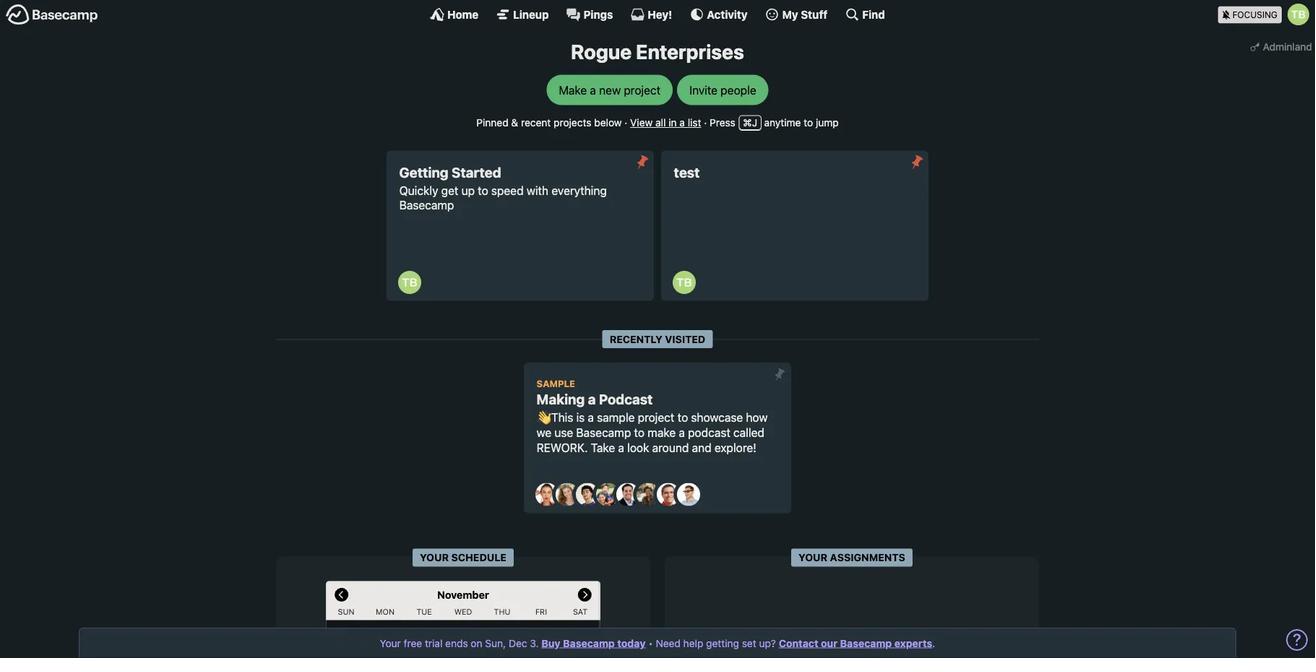 Task type: locate. For each thing, give the bounding box(es) containing it.
with
[[527, 184, 549, 197]]

pings button
[[566, 7, 613, 22]]

free
[[404, 637, 422, 649]]

basecamp inside sample making a podcast 👋 this is a sample project to showcase how we use basecamp to make a podcast called rework. take a look around and explore!
[[576, 426, 631, 439]]

project up make
[[638, 411, 675, 424]]

basecamp right our
[[840, 637, 892, 649]]

switch accounts image
[[6, 4, 98, 26]]

rogue enterprises
[[571, 40, 744, 64]]

annie bryan image
[[535, 483, 559, 506]]

focusing button
[[1218, 0, 1315, 28]]

stuff
[[801, 8, 828, 21]]

assignments
[[830, 552, 905, 564]]

your left free
[[380, 637, 401, 649]]

mon
[[376, 607, 394, 617]]

tim burton image
[[398, 271, 421, 294], [673, 271, 696, 294]]

your
[[420, 552, 449, 564], [799, 552, 828, 564], [380, 637, 401, 649]]

1 horizontal spatial ·
[[704, 117, 707, 129]]

test link
[[661, 151, 929, 301]]

how
[[746, 411, 768, 424]]

1 horizontal spatial tim burton image
[[673, 271, 696, 294]]

basecamp up the take
[[576, 426, 631, 439]]

· right list
[[704, 117, 707, 129]]

2 tim burton image from the left
[[673, 271, 696, 294]]

sample
[[597, 411, 635, 424]]

lineup
[[513, 8, 549, 21]]

jared davis image
[[576, 483, 599, 506]]

everything
[[552, 184, 607, 197]]

invite people link
[[677, 75, 769, 105]]

0 horizontal spatial tim burton image
[[398, 271, 421, 294]]

making
[[537, 391, 585, 408]]

.
[[932, 637, 935, 649]]

home link
[[430, 7, 479, 22]]

all
[[656, 117, 666, 129]]

to right up
[[478, 184, 488, 197]]

look
[[627, 441, 649, 455]]

pings
[[584, 8, 613, 21]]

november
[[437, 589, 489, 601]]

·
[[625, 117, 628, 129], [704, 117, 707, 129]]

project right new
[[624, 83, 661, 97]]

basecamp
[[399, 199, 454, 212], [576, 426, 631, 439], [563, 637, 615, 649], [840, 637, 892, 649]]

•
[[648, 637, 653, 649]]

0 horizontal spatial ·
[[625, 117, 628, 129]]

recent
[[521, 117, 551, 129]]

your free trial ends on sun, dec  3. buy basecamp today • need help getting set up? contact our basecamp experts .
[[380, 637, 935, 649]]

getting
[[706, 637, 739, 649]]

1 vertical spatial project
[[638, 411, 675, 424]]

buy basecamp today link
[[541, 637, 646, 649]]

your for your schedule
[[420, 552, 449, 564]]

press
[[710, 117, 736, 129]]

0 horizontal spatial your
[[380, 637, 401, 649]]

podcast
[[599, 391, 653, 408]]

recently visited
[[610, 333, 705, 345]]

your left schedule
[[420, 552, 449, 564]]

to inside getting started quickly get up to speed with everything basecamp
[[478, 184, 488, 197]]

basecamp down sat
[[563, 637, 615, 649]]

wed
[[454, 607, 472, 617]]

my stuff
[[782, 8, 828, 21]]

· press
[[704, 117, 736, 129]]

project
[[624, 83, 661, 97], [638, 411, 675, 424]]

tue
[[417, 607, 432, 617]]

tim burton image inside test link
[[673, 271, 696, 294]]

1 horizontal spatial your
[[420, 552, 449, 564]]

visited
[[665, 333, 705, 345]]

jennifer young image
[[596, 483, 619, 506]]

people
[[721, 83, 756, 97]]

focusing
[[1233, 10, 1278, 20]]

None submit
[[631, 151, 654, 174], [906, 151, 929, 174], [768, 363, 791, 386], [631, 151, 654, 174], [906, 151, 929, 174], [768, 363, 791, 386]]

explore!
[[715, 441, 756, 455]]

speed
[[491, 184, 524, 197]]

invite
[[690, 83, 718, 97]]

2 horizontal spatial your
[[799, 552, 828, 564]]

project inside sample making a podcast 👋 this is a sample project to showcase how we use basecamp to make a podcast called rework. take a look around and explore!
[[638, 411, 675, 424]]

your schedule
[[420, 552, 507, 564]]

sample making a podcast 👋 this is a sample project to showcase how we use basecamp to make a podcast called rework. take a look around and explore!
[[537, 378, 768, 455]]

rogue
[[571, 40, 632, 64]]

podcast
[[688, 426, 730, 439]]

basecamp down the quickly
[[399, 199, 454, 212]]

your left assignments
[[799, 552, 828, 564]]

to up look
[[634, 426, 645, 439]]

to left the jump
[[804, 117, 813, 129]]

view
[[630, 117, 653, 129]]

thu
[[494, 607, 510, 617]]

to
[[804, 117, 813, 129], [478, 184, 488, 197], [678, 411, 688, 424], [634, 426, 645, 439]]

victor cooper image
[[677, 483, 700, 506]]

home
[[447, 8, 479, 21]]

buy
[[541, 637, 561, 649]]

your assignments
[[799, 552, 905, 564]]

find button
[[845, 7, 885, 22]]

a left look
[[618, 441, 624, 455]]

👋
[[537, 411, 548, 424]]

a up around
[[679, 426, 685, 439]]

· left view
[[625, 117, 628, 129]]



Task type: describe. For each thing, give the bounding box(es) containing it.
started
[[452, 164, 501, 180]]

cheryl walters image
[[556, 483, 579, 506]]

up?
[[759, 637, 776, 649]]

0 vertical spatial project
[[624, 83, 661, 97]]

get
[[441, 184, 458, 197]]

3.
[[530, 637, 539, 649]]

j
[[752, 117, 757, 129]]

projects
[[554, 117, 592, 129]]

sun,
[[485, 637, 506, 649]]

your for your assignments
[[799, 552, 828, 564]]

basecamp inside getting started quickly get up to speed with everything basecamp
[[399, 199, 454, 212]]

invite people
[[690, 83, 756, 97]]

lineup link
[[496, 7, 549, 22]]

contact
[[779, 637, 819, 649]]

use
[[555, 426, 573, 439]]

1 · from the left
[[625, 117, 628, 129]]

jump
[[816, 117, 839, 129]]

getting started quickly get up to speed with everything basecamp
[[399, 164, 607, 212]]

adminland
[[1263, 40, 1312, 52]]

contact our basecamp experts link
[[779, 637, 932, 649]]

make a new project link
[[547, 75, 673, 105]]

pinned & recent projects below · view all in a list
[[476, 117, 701, 129]]

help
[[683, 637, 703, 649]]

and
[[692, 441, 712, 455]]

test
[[674, 164, 700, 180]]

our
[[821, 637, 838, 649]]

steve marsh image
[[657, 483, 680, 506]]

showcase
[[691, 411, 743, 424]]

a right is
[[588, 411, 594, 424]]

experts
[[895, 637, 932, 649]]

a left new
[[590, 83, 596, 97]]

anytime
[[764, 117, 801, 129]]

getting
[[399, 164, 449, 180]]

in
[[669, 117, 677, 129]]

this
[[551, 411, 573, 424]]

pinned
[[476, 117, 509, 129]]

schedule
[[451, 552, 507, 564]]

hey! button
[[630, 7, 672, 22]]

sat
[[573, 607, 588, 617]]

a right making
[[588, 391, 596, 408]]

make
[[648, 426, 676, 439]]

⌘
[[743, 117, 752, 129]]

rework.
[[537, 441, 588, 455]]

adminland link
[[1247, 36, 1315, 57]]

1 tim burton image from the left
[[398, 271, 421, 294]]

we
[[537, 426, 552, 439]]

tim burton image
[[1288, 4, 1309, 25]]

nicole katz image
[[637, 483, 660, 506]]

2 · from the left
[[704, 117, 707, 129]]

to up podcast
[[678, 411, 688, 424]]

set
[[742, 637, 756, 649]]

on
[[471, 637, 482, 649]]

make a new project
[[559, 83, 661, 97]]

up
[[461, 184, 475, 197]]

dec
[[509, 637, 527, 649]]

fri
[[535, 607, 547, 617]]

list
[[688, 117, 701, 129]]

make
[[559, 83, 587, 97]]

recently
[[610, 333, 663, 345]]

activity
[[707, 8, 748, 21]]

below
[[594, 117, 622, 129]]

hey!
[[648, 8, 672, 21]]

ends
[[445, 637, 468, 649]]

today
[[617, 637, 646, 649]]

is
[[576, 411, 585, 424]]

trial
[[425, 637, 443, 649]]

called
[[733, 426, 765, 439]]

sun
[[338, 607, 354, 617]]

josh fiske image
[[616, 483, 640, 506]]

my
[[782, 8, 798, 21]]

sample
[[537, 378, 575, 389]]

my stuff button
[[765, 7, 828, 22]]

main element
[[0, 0, 1315, 28]]

quickly
[[399, 184, 438, 197]]

take
[[591, 441, 615, 455]]

a right in
[[680, 117, 685, 129]]

need
[[656, 637, 681, 649]]

view all in a list link
[[630, 117, 701, 129]]

activity link
[[690, 7, 748, 22]]

new
[[599, 83, 621, 97]]



Task type: vqa. For each thing, say whether or not it's contained in the screenshot.
Mar 8 element for "Josh Fiske" image
no



